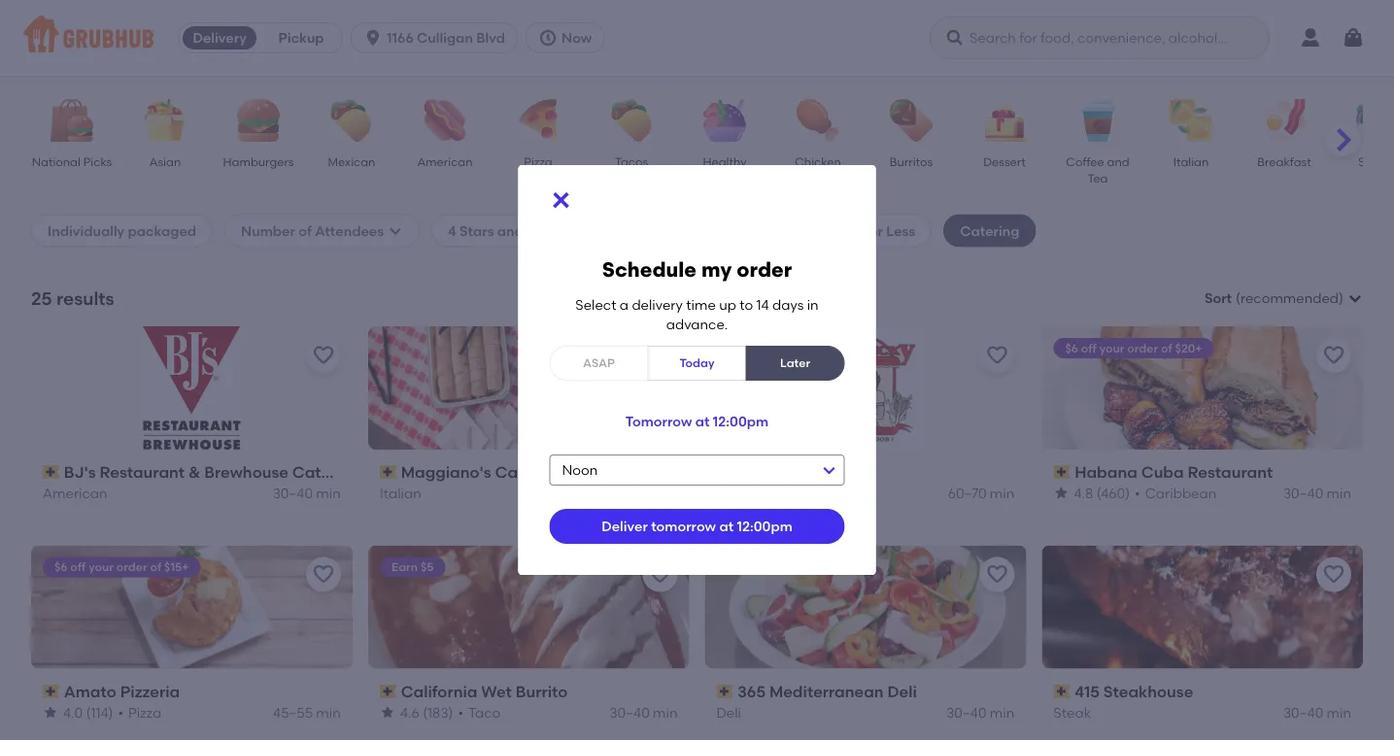 Task type: locate. For each thing, give the bounding box(es) containing it.
off for amato pizzeria
[[70, 560, 86, 574]]

tomorrow
[[651, 518, 716, 535]]

subscription pass image left california in the left of the page
[[380, 685, 397, 699]]

1 horizontal spatial italian
[[1173, 154, 1209, 169]]

0 vertical spatial your
[[1099, 341, 1124, 355]]

maggiano's catering
[[401, 463, 563, 482]]

0 vertical spatial off
[[1081, 341, 1097, 355]]

save this restaurant image for 365 mediterranean deli
[[985, 563, 1009, 587]]

later
[[780, 356, 810, 370]]

save this restaurant image down the 60–70 min
[[985, 563, 1009, 587]]

healthy
[[703, 154, 747, 169]]

american image
[[411, 99, 479, 142]]

30–40
[[273, 485, 313, 501], [1283, 485, 1324, 501], [610, 704, 650, 721], [947, 704, 987, 721], [1283, 704, 1324, 721]]

1 horizontal spatial off
[[1081, 341, 1097, 355]]

1 vertical spatial at
[[719, 518, 734, 535]]

asian
[[149, 154, 181, 169]]

amato
[[64, 682, 116, 701]]

svg image for now
[[538, 28, 558, 48]]

hamburgers
[[223, 154, 294, 169]]

• for habana
[[1135, 485, 1140, 501]]

of left '$15+'
[[150, 560, 161, 574]]

pizza down pizzeria at the left of page
[[128, 704, 161, 721]]

stars
[[460, 222, 494, 239]]

order
[[737, 257, 792, 282], [1127, 341, 1158, 355], [116, 560, 147, 574]]

save this restaurant image
[[649, 344, 672, 367], [312, 563, 335, 587], [985, 563, 1009, 587]]

1 vertical spatial and
[[497, 222, 524, 239]]

0 vertical spatial order
[[737, 257, 792, 282]]

tomorrow
[[626, 413, 692, 430]]

star icon image left the 4.8
[[1053, 485, 1069, 501]]

order left the $20+
[[1127, 341, 1158, 355]]

12:00pm inside button
[[737, 518, 793, 535]]

1 horizontal spatial your
[[1099, 341, 1124, 355]]

min for bj's restaurant & brewhouse catering
[[316, 485, 341, 501]]

0 vertical spatial of
[[299, 222, 312, 239]]

4.6 (183)
[[400, 704, 453, 721]]

attendees
[[315, 222, 384, 239]]

min for 365 mediterranean deli
[[990, 704, 1015, 721]]

pizza down pizza image
[[524, 154, 553, 169]]

taco
[[468, 704, 500, 721]]

later button
[[746, 346, 845, 381]]

svg image inside 'now' button
[[538, 28, 558, 48]]

svg image left 1166
[[363, 28, 383, 48]]

30–40 min for restaurant
[[1283, 485, 1352, 501]]

1 horizontal spatial order
[[737, 257, 792, 282]]

burrito
[[515, 682, 568, 701]]

svg image down pizza image
[[549, 189, 573, 212]]

casa vicky
[[738, 463, 824, 482]]

0 horizontal spatial american
[[43, 485, 107, 501]]

30–40 min for burrito
[[610, 704, 678, 721]]

catering
[[960, 222, 1020, 239], [292, 463, 361, 482], [495, 463, 563, 482]]

results
[[56, 288, 114, 309]]

svg image left now
[[538, 28, 558, 48]]

at right tomorrow at bottom
[[719, 518, 734, 535]]

steak
[[1053, 704, 1091, 721]]

subscription pass image left 365
[[717, 685, 734, 699]]

415
[[1075, 682, 1100, 701]]

italian image
[[1157, 99, 1225, 142]]

0 horizontal spatial off
[[70, 560, 86, 574]]

60–70 min
[[948, 485, 1015, 501]]

2 horizontal spatial •
[[1135, 485, 1140, 501]]

subscription pass image left bj's
[[43, 465, 60, 479]]

breakfast
[[1258, 154, 1311, 169]]

bj's restaurant & brewhouse catering logo image
[[143, 326, 241, 450]]

2 subscription pass image from the left
[[1053, 465, 1071, 479]]

delivery
[[632, 296, 683, 313]]

30–40 for burrito
[[610, 704, 650, 721]]

0 horizontal spatial catering
[[292, 463, 361, 482]]

subscription pass image inside bj's restaurant & brewhouse catering link
[[43, 465, 60, 479]]

1 vertical spatial 12:00pm
[[737, 518, 793, 535]]

1 vertical spatial pizza
[[128, 704, 161, 721]]

12:00pm
[[713, 413, 769, 430], [737, 518, 793, 535]]

0 horizontal spatial restaurant
[[100, 463, 185, 482]]

save this restaurant image left today
[[649, 344, 672, 367]]

0 horizontal spatial italian
[[380, 485, 421, 501]]

min for habana cuba restaurant
[[1327, 485, 1352, 501]]

time
[[686, 296, 716, 313]]

30–40 min for &
[[273, 485, 341, 501]]

minutes
[[814, 222, 866, 239]]

subscription pass image inside habana cuba restaurant link
[[1053, 465, 1071, 479]]

0 horizontal spatial your
[[89, 560, 114, 574]]

catering inside maggiano's catering link
[[495, 463, 563, 482]]

restaurant up caribbean
[[1188, 463, 1273, 482]]

deli right mediterranean
[[888, 682, 917, 701]]

1 horizontal spatial restaurant
[[1188, 463, 1273, 482]]

california wet burrito link
[[380, 681, 678, 703]]

0 horizontal spatial at
[[695, 413, 710, 430]]

0 vertical spatial 12:00pm
[[713, 413, 769, 430]]

0 vertical spatial pizza
[[524, 154, 553, 169]]

subscription pass image up steak
[[1053, 685, 1071, 699]]

2 vertical spatial order
[[116, 560, 147, 574]]

subscription pass image left 'habana'
[[1053, 465, 1071, 479]]

1 vertical spatial of
[[1161, 341, 1172, 355]]

0 vertical spatial deli
[[888, 682, 917, 701]]

1 vertical spatial off
[[70, 560, 86, 574]]

and up the tea
[[1107, 154, 1130, 169]]

at right tomorrow
[[695, 413, 710, 430]]

subscription pass image inside amato pizzeria link
[[43, 685, 60, 699]]

• down amato pizzeria
[[118, 704, 123, 721]]

mexican image
[[318, 99, 386, 142]]

subscription pass image inside maggiano's catering link
[[380, 465, 397, 479]]

svg image
[[1342, 26, 1365, 50], [945, 28, 965, 48], [388, 223, 403, 238]]

0 horizontal spatial of
[[150, 560, 161, 574]]

0 horizontal spatial svg image
[[388, 223, 403, 238]]

1 vertical spatial order
[[1127, 341, 1158, 355]]

pizzeria
[[120, 682, 180, 701]]

star icon image
[[1053, 485, 1069, 501], [43, 705, 58, 720], [380, 705, 395, 720]]

12:00pm down casa at right bottom
[[737, 518, 793, 535]]

• right (183)
[[458, 704, 463, 721]]

of right number
[[299, 222, 312, 239]]

bj's restaurant & brewhouse catering
[[64, 463, 361, 482]]

subscription pass image inside california wet burrito link
[[380, 685, 397, 699]]

of left the $20+
[[1161, 341, 1172, 355]]

1 horizontal spatial deli
[[888, 682, 917, 701]]

italian down maggiano's
[[380, 485, 421, 501]]

subscription pass image
[[43, 465, 60, 479], [43, 685, 60, 699], [380, 685, 397, 699], [717, 685, 734, 699], [1053, 685, 1071, 699]]

now button
[[526, 22, 612, 53]]

2 horizontal spatial order
[[1127, 341, 1158, 355]]

0 horizontal spatial mexican
[[328, 154, 375, 169]]

0 horizontal spatial and
[[497, 222, 524, 239]]

min for amato pizzeria
[[316, 704, 341, 721]]

1 subscription pass image from the left
[[380, 465, 397, 479]]

0 vertical spatial mexican
[[328, 154, 375, 169]]

restaurant
[[100, 463, 185, 482], [1188, 463, 1273, 482]]

subscription pass image for california wet burrito
[[380, 685, 397, 699]]

1 horizontal spatial svg image
[[945, 28, 965, 48]]

svg image
[[363, 28, 383, 48], [538, 28, 558, 48], [549, 189, 573, 212]]

0 horizontal spatial deli
[[717, 704, 741, 721]]

dessert image
[[971, 99, 1039, 142]]

subscription pass image inside 415 steakhouse link
[[1053, 685, 1071, 699]]

number
[[241, 222, 295, 239]]

deliver tomorrow at 12:00pm
[[602, 518, 793, 535]]

60–70
[[948, 485, 987, 501]]

0 vertical spatial $6
[[1065, 341, 1078, 355]]

to
[[740, 296, 753, 313]]

min for maggiano's catering
[[653, 485, 678, 501]]

american down bj's
[[43, 485, 107, 501]]

save this restaurant image left earn
[[312, 563, 335, 587]]

chicken image
[[784, 99, 852, 142]]

save this restaurant image for maggiano's catering
[[649, 344, 672, 367]]

0 horizontal spatial $6
[[54, 560, 67, 574]]

120–130
[[600, 485, 650, 501]]

0 horizontal spatial star icon image
[[43, 705, 58, 720]]

habana cuba restaurant link
[[1053, 461, 1352, 483]]

cuba
[[1141, 463, 1184, 482]]

subscription pass image
[[380, 465, 397, 479], [1053, 465, 1071, 479]]

delivery
[[193, 30, 247, 46]]

national picks image
[[38, 99, 106, 142]]

• taco
[[458, 704, 500, 721]]

25
[[31, 288, 52, 309]]

restaurant left & at bottom left
[[100, 463, 185, 482]]

1 horizontal spatial pizza
[[524, 154, 553, 169]]

12:00pm inside button
[[713, 413, 769, 430]]

american down the american image
[[417, 154, 473, 169]]

1 vertical spatial $6
[[54, 560, 67, 574]]

tacos image
[[598, 99, 666, 142]]

deli down 365
[[717, 704, 741, 721]]

order up 14 on the top of the page
[[737, 257, 792, 282]]

1166
[[387, 30, 414, 46]]

2 horizontal spatial star icon image
[[1053, 485, 1069, 501]]

tea
[[1088, 171, 1108, 185]]

maggiano's
[[401, 463, 491, 482]]

0 vertical spatial italian
[[1173, 154, 1209, 169]]

restaurant inside bj's restaurant & brewhouse catering link
[[100, 463, 185, 482]]

catering right maggiano's
[[495, 463, 563, 482]]

2 horizontal spatial save this restaurant image
[[985, 563, 1009, 587]]

0 vertical spatial at
[[695, 413, 710, 430]]

1 horizontal spatial star icon image
[[380, 705, 395, 720]]

of for habana cuba restaurant
[[1161, 341, 1172, 355]]

0 horizontal spatial subscription pass image
[[380, 465, 397, 479]]

365 mediterranean deli
[[738, 682, 917, 701]]

$5
[[420, 560, 434, 574]]

1 horizontal spatial subscription pass image
[[1053, 465, 1071, 479]]

14
[[756, 296, 769, 313]]

habana cuba restaurant
[[1075, 463, 1273, 482]]

your left the $20+
[[1099, 341, 1124, 355]]

subscription pass image for habana cuba restaurant
[[1053, 465, 1071, 479]]

min for 415 steakhouse
[[1327, 704, 1352, 721]]

up
[[719, 296, 736, 313]]

catering down dessert
[[960, 222, 1020, 239]]

0 horizontal spatial •
[[118, 704, 123, 721]]

california
[[401, 682, 477, 701]]

of
[[299, 222, 312, 239], [1161, 341, 1172, 355], [150, 560, 161, 574]]

schedule my order
[[602, 257, 792, 282]]

0 horizontal spatial pizza
[[128, 704, 161, 721]]

subscription pass image inside 365 mediterranean deli link
[[717, 685, 734, 699]]

bj's
[[64, 463, 96, 482]]

1 horizontal spatial and
[[1107, 154, 1130, 169]]

1 horizontal spatial american
[[417, 154, 473, 169]]

4.6
[[400, 704, 419, 721]]

mexican down the mexican image
[[328, 154, 375, 169]]

healthy image
[[691, 99, 759, 142]]

number of attendees
[[241, 222, 384, 239]]

2 horizontal spatial of
[[1161, 341, 1172, 355]]

earn $5
[[391, 560, 434, 574]]

catering right brewhouse
[[292, 463, 361, 482]]

and left up
[[497, 222, 524, 239]]

subscription pass image left amato
[[43, 685, 60, 699]]

mediterranean
[[769, 682, 884, 701]]

subscription pass image left maggiano's
[[380, 465, 397, 479]]

packaged
[[128, 222, 196, 239]]

2 vertical spatial of
[[150, 560, 161, 574]]

dessert
[[983, 154, 1026, 169]]

0 vertical spatial and
[[1107, 154, 1130, 169]]

order left '$15+'
[[116, 560, 147, 574]]

1 horizontal spatial save this restaurant image
[[649, 344, 672, 367]]

1 vertical spatial deli
[[717, 704, 741, 721]]

star icon image left 4.0
[[43, 705, 58, 720]]

italian down italian image
[[1173, 154, 1209, 169]]

or
[[869, 222, 883, 239]]

12:00pm up casa at right bottom
[[713, 413, 769, 430]]

restaurant inside habana cuba restaurant link
[[1188, 463, 1273, 482]]

star icon image left 4.6
[[380, 705, 395, 720]]

1 horizontal spatial catering
[[495, 463, 563, 482]]

1 restaurant from the left
[[100, 463, 185, 482]]

mexican down casa at right bottom
[[717, 485, 772, 501]]

1 horizontal spatial at
[[719, 518, 734, 535]]

1 horizontal spatial $6
[[1065, 341, 1078, 355]]

• right the (460)
[[1135, 485, 1140, 501]]

1 vertical spatial your
[[89, 560, 114, 574]]

1 horizontal spatial •
[[458, 704, 463, 721]]

vicky
[[782, 463, 824, 482]]

svg image inside 1166 culligan blvd button
[[363, 28, 383, 48]]

american
[[417, 154, 473, 169], [43, 485, 107, 501]]

2 restaurant from the left
[[1188, 463, 1273, 482]]

today
[[680, 356, 715, 370]]

0 horizontal spatial order
[[116, 560, 147, 574]]

casa vicky logo image
[[804, 326, 927, 450]]

deli
[[888, 682, 917, 701], [717, 704, 741, 721]]

1 vertical spatial mexican
[[717, 485, 772, 501]]

subscription pass image for 365 mediterranean deli
[[717, 685, 734, 699]]

bj's restaurant & brewhouse catering link
[[43, 461, 361, 483]]

your left '$15+'
[[89, 560, 114, 574]]

save this restaurant image
[[312, 344, 335, 367], [985, 344, 1009, 367], [1322, 344, 1346, 367], [649, 563, 672, 587], [1322, 563, 1346, 587]]



Task type: describe. For each thing, give the bounding box(es) containing it.
catering inside bj's restaurant & brewhouse catering link
[[292, 463, 361, 482]]

casa vicky link
[[717, 461, 1015, 483]]

$20+
[[1175, 341, 1202, 355]]

asian image
[[131, 99, 199, 142]]

coffee and tea image
[[1064, 99, 1132, 142]]

delivery button
[[179, 22, 261, 53]]

earn
[[391, 560, 418, 574]]

save this restaurant image for american
[[312, 344, 335, 367]]

picks
[[83, 154, 112, 169]]

casa
[[738, 463, 779, 482]]

salads
[[1359, 154, 1394, 169]]

hamburgers image
[[224, 99, 292, 142]]

schedule
[[602, 257, 697, 282]]

4.8
[[1074, 485, 1093, 501]]

at inside button
[[719, 518, 734, 535]]

$15+
[[164, 560, 189, 574]]

• caribbean
[[1135, 485, 1216, 501]]

45–55 min
[[273, 704, 341, 721]]

tomorrow at 12:00pm button
[[626, 404, 769, 439]]

min for california wet burrito
[[653, 704, 678, 721]]

30 minutes or less
[[794, 222, 915, 239]]

asap button
[[549, 346, 649, 381]]

365 mediterranean deli link
[[717, 681, 1015, 703]]

blvd
[[476, 30, 505, 46]]

save this restaurant image for steak
[[1322, 563, 1346, 587]]

(114)
[[86, 704, 113, 721]]

coffee
[[1066, 154, 1104, 169]]

4.0 (114)
[[63, 704, 113, 721]]

subscription pass image for amato pizzeria
[[43, 685, 60, 699]]

your for habana
[[1099, 341, 1124, 355]]

4
[[448, 222, 456, 239]]

pickup button
[[261, 22, 342, 53]]

(183)
[[423, 704, 453, 721]]

4.0
[[63, 704, 83, 721]]

brewhouse
[[204, 463, 289, 482]]

30–40 min for deli
[[947, 704, 1015, 721]]

1 vertical spatial american
[[43, 485, 107, 501]]

subscription pass image for bj's restaurant & brewhouse catering
[[43, 465, 60, 479]]

of for amato pizzeria
[[150, 560, 161, 574]]

amato pizzeria
[[64, 682, 180, 701]]

now
[[562, 30, 592, 46]]

star icon image for amato
[[43, 705, 58, 720]]

1 horizontal spatial of
[[299, 222, 312, 239]]

svg image for 1166 culligan blvd
[[363, 28, 383, 48]]

off for habana cuba restaurant
[[1081, 341, 1097, 355]]

$6 off your order of $20+
[[1065, 341, 1202, 355]]

deli inside 365 mediterranean deli link
[[888, 682, 917, 701]]

(460)
[[1096, 485, 1130, 501]]

• pizza
[[118, 704, 161, 721]]

steakhouse
[[1103, 682, 1193, 701]]

30
[[794, 222, 811, 239]]

• for amato
[[118, 704, 123, 721]]

$6 for amato pizzeria
[[54, 560, 67, 574]]

a
[[620, 296, 629, 313]]

1166 culligan blvd button
[[351, 22, 526, 53]]

2 horizontal spatial catering
[[960, 222, 1020, 239]]

culligan
[[417, 30, 473, 46]]

subscription pass image for 415 steakhouse
[[1053, 685, 1071, 699]]

2 horizontal spatial svg image
[[1342, 26, 1365, 50]]

asap
[[583, 356, 615, 370]]

415 steakhouse
[[1075, 682, 1193, 701]]

national picks
[[32, 154, 112, 169]]

45–55
[[273, 704, 313, 721]]

breakfast image
[[1250, 99, 1318, 142]]

select a delivery time up to 14 days in advance.
[[576, 296, 819, 332]]

1 vertical spatial italian
[[380, 485, 421, 501]]

0 vertical spatial american
[[417, 154, 473, 169]]

individually
[[48, 222, 125, 239]]

365
[[738, 682, 766, 701]]

tomorrow at 12:00pm
[[626, 413, 769, 430]]

maggiano's catering link
[[380, 461, 678, 483]]

habana
[[1075, 463, 1137, 482]]

at inside button
[[695, 413, 710, 430]]

&
[[188, 463, 201, 482]]

save this restaurant image for mexican
[[985, 344, 1009, 367]]

1 horizontal spatial mexican
[[717, 485, 772, 501]]

pizza image
[[504, 99, 572, 142]]

order for habana cuba restaurant
[[1127, 341, 1158, 355]]

your for amato
[[89, 560, 114, 574]]

chicken
[[795, 154, 841, 169]]

deliver
[[602, 518, 648, 535]]

25 results
[[31, 288, 114, 309]]

star icon image for california
[[380, 705, 395, 720]]

• for california
[[458, 704, 463, 721]]

amato pizzeria link
[[43, 681, 341, 703]]

0 horizontal spatial save this restaurant image
[[312, 563, 335, 587]]

415 steakhouse link
[[1053, 681, 1352, 703]]

today button
[[648, 346, 747, 381]]

main navigation navigation
[[0, 0, 1394, 76]]

4.8 (460)
[[1074, 485, 1130, 501]]

$6 off your order of $15+
[[54, 560, 189, 574]]

up
[[527, 222, 546, 239]]

caribbean
[[1145, 485, 1216, 501]]

and inside coffee and tea
[[1107, 154, 1130, 169]]

burritos image
[[877, 99, 945, 142]]

individually packaged
[[48, 222, 196, 239]]

subscription pass image for maggiano's catering
[[380, 465, 397, 479]]

tacos
[[615, 154, 648, 169]]

star icon image for habana
[[1053, 485, 1069, 501]]

30–40 for restaurant
[[1283, 485, 1324, 501]]

30–40 for &
[[273, 485, 313, 501]]

advance.
[[666, 316, 728, 332]]

days
[[772, 296, 804, 313]]

wet
[[481, 682, 512, 701]]

$6 for habana cuba restaurant
[[1065, 341, 1078, 355]]

30–40 for deli
[[947, 704, 987, 721]]

order for amato pizzeria
[[116, 560, 147, 574]]

deliver tomorrow at 12:00pm button
[[549, 509, 845, 544]]



Task type: vqa. For each thing, say whether or not it's contained in the screenshot.
Share icon
no



